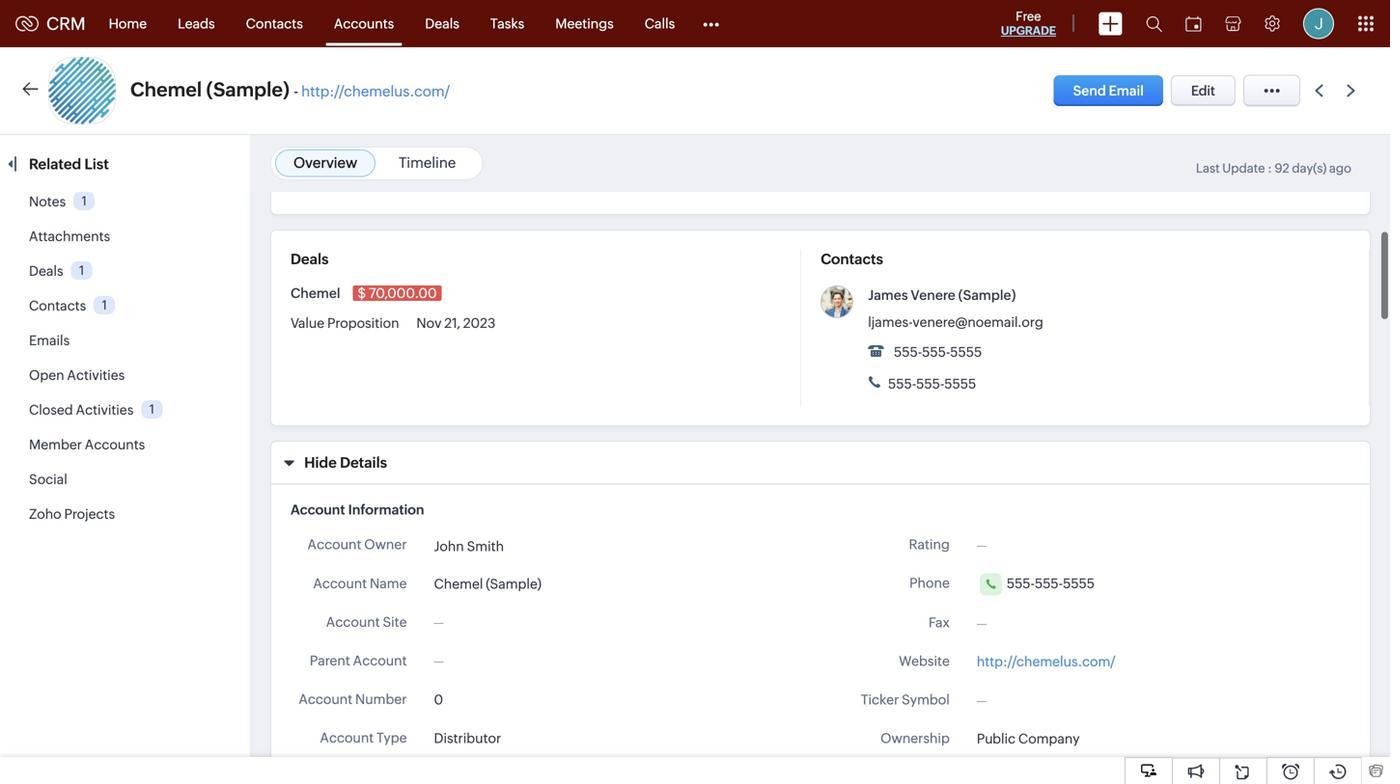 Task type: locate. For each thing, give the bounding box(es) containing it.
ljames-
[[868, 315, 913, 330]]

account for account number
[[299, 692, 353, 708]]

account down parent
[[299, 692, 353, 708]]

1 horizontal spatial chemel
[[291, 286, 343, 301]]

member accounts link
[[29, 437, 145, 453]]

activities up member accounts link
[[76, 403, 134, 418]]

http://chemelus.com/ up the company
[[977, 655, 1116, 670]]

http://chemelus.com/ link
[[301, 83, 450, 100], [977, 655, 1116, 670]]

zoho
[[29, 507, 61, 522]]

http://chemelus.com/ link down accounts link
[[301, 83, 450, 100]]

1
[[82, 194, 87, 208], [79, 263, 84, 278], [102, 298, 107, 313], [149, 402, 154, 417]]

timeline link
[[399, 154, 456, 171]]

notes
[[29, 194, 66, 210]]

open
[[29, 368, 64, 383]]

contacts up chemel (sample) - http://chemelus.com/
[[246, 16, 303, 31]]

john smith
[[434, 539, 504, 554]]

edit
[[1191, 83, 1216, 98]]

1 horizontal spatial contacts
[[246, 16, 303, 31]]

http://chemelus.com/ link up the company
[[977, 655, 1116, 670]]

value
[[291, 316, 325, 331]]

1 vertical spatial deals link
[[29, 264, 63, 279]]

website
[[899, 654, 950, 670]]

contacts link up chemel (sample) - http://chemelus.com/
[[230, 0, 318, 47]]

emails link
[[29, 333, 70, 349]]

ago
[[1329, 161, 1352, 176]]

0 vertical spatial contacts
[[246, 16, 303, 31]]

0 vertical spatial http://chemelus.com/ link
[[301, 83, 450, 100]]

related
[[29, 156, 81, 173]]

0 horizontal spatial chemel
[[130, 79, 202, 101]]

deals up chemel 'link'
[[291, 251, 329, 268]]

open activities
[[29, 368, 125, 383]]

venere
[[911, 288, 956, 303]]

attachments link
[[29, 229, 110, 244]]

0 horizontal spatial contacts
[[29, 298, 86, 314]]

activities up closed activities
[[67, 368, 125, 383]]

0 vertical spatial chemel
[[130, 79, 202, 101]]

0 vertical spatial (sample)
[[206, 79, 290, 101]]

type
[[377, 731, 407, 746]]

chemel
[[130, 79, 202, 101], [291, 286, 343, 301], [434, 577, 483, 592]]

ticker symbol
[[861, 693, 950, 708]]

chemel down john
[[434, 577, 483, 592]]

chemel for chemel (sample) - http://chemelus.com/
[[130, 79, 202, 101]]

http://chemelus.com/
[[301, 83, 450, 100], [977, 655, 1116, 670]]

1 vertical spatial http://chemelus.com/ link
[[977, 655, 1116, 670]]

crm link
[[15, 14, 86, 34]]

http://chemelus.com/ down accounts link
[[301, 83, 450, 100]]

closed
[[29, 403, 73, 418]]

1 vertical spatial 5555
[[944, 377, 976, 392]]

deals link down attachments
[[29, 264, 63, 279]]

account up "parent account"
[[326, 615, 380, 630]]

account for account name
[[313, 576, 367, 592]]

1 horizontal spatial contacts link
[[230, 0, 318, 47]]

1 horizontal spatial (sample)
[[486, 577, 542, 592]]

1 vertical spatial activities
[[76, 403, 134, 418]]

previous record image
[[1315, 84, 1324, 97]]

$
[[358, 286, 366, 301]]

nov
[[417, 316, 442, 331]]

number
[[355, 692, 407, 708]]

account name
[[313, 576, 407, 592]]

activities
[[67, 368, 125, 383], [76, 403, 134, 418]]

zoho projects link
[[29, 507, 115, 522]]

contacts link
[[230, 0, 318, 47], [29, 298, 86, 314]]

(sample) up venere@noemail.org at the top right of the page
[[958, 288, 1016, 303]]

2 horizontal spatial chemel
[[434, 577, 483, 592]]

0 horizontal spatial http://chemelus.com/ link
[[301, 83, 450, 100]]

2 vertical spatial chemel
[[434, 577, 483, 592]]

deals down attachments
[[29, 264, 63, 279]]

1 vertical spatial http://chemelus.com/
[[977, 655, 1116, 670]]

nov 21, 2023
[[417, 316, 496, 331]]

account down account owner
[[313, 576, 367, 592]]

chemel down leads link
[[130, 79, 202, 101]]

account for account site
[[326, 615, 380, 630]]

2 horizontal spatial contacts
[[821, 251, 883, 268]]

james venere (sample)
[[868, 288, 1016, 303]]

1 for closed activities
[[149, 402, 154, 417]]

deals left the "tasks"
[[425, 16, 459, 31]]

555-555-5555
[[891, 345, 982, 360], [886, 377, 976, 392], [1007, 576, 1095, 592]]

account down account information on the left
[[308, 537, 361, 553]]

account for account type
[[320, 731, 374, 746]]

member accounts
[[29, 437, 145, 453]]

1 vertical spatial chemel
[[291, 286, 343, 301]]

1 vertical spatial (sample)
[[958, 288, 1016, 303]]

0 horizontal spatial (sample)
[[206, 79, 290, 101]]

0 horizontal spatial accounts
[[85, 437, 145, 453]]

calls link
[[629, 0, 691, 47]]

0 horizontal spatial http://chemelus.com/
[[301, 83, 450, 100]]

ljames-venere@noemail.org
[[868, 315, 1044, 330]]

1 down attachments
[[79, 263, 84, 278]]

contacts up the emails link
[[29, 298, 86, 314]]

crm
[[46, 14, 86, 34]]

0 vertical spatial http://chemelus.com/
[[301, 83, 450, 100]]

$ 70,000.00
[[358, 286, 437, 301]]

parent
[[310, 653, 350, 669]]

contacts link up the emails link
[[29, 298, 86, 314]]

chemel (sample)
[[434, 577, 542, 592]]

1 horizontal spatial deals link
[[410, 0, 475, 47]]

open activities link
[[29, 368, 125, 383]]

accounts
[[334, 16, 394, 31], [85, 437, 145, 453]]

1 horizontal spatial deals
[[291, 251, 329, 268]]

1 right notes
[[82, 194, 87, 208]]

0 vertical spatial contacts link
[[230, 0, 318, 47]]

account down hide
[[291, 503, 345, 518]]

Other Modules field
[[691, 8, 732, 39]]

0 vertical spatial activities
[[67, 368, 125, 383]]

activities for closed activities
[[76, 403, 134, 418]]

deals link left the "tasks"
[[410, 0, 475, 47]]

day(s)
[[1292, 161, 1327, 176]]

0 horizontal spatial deals
[[29, 264, 63, 279]]

member
[[29, 437, 82, 453]]

social
[[29, 472, 67, 488]]

2 vertical spatial (sample)
[[486, 577, 542, 592]]

home
[[109, 16, 147, 31]]

1 right closed activities
[[149, 402, 154, 417]]

create menu element
[[1087, 0, 1134, 47]]

1 vertical spatial 555-555-5555
[[886, 377, 976, 392]]

parent account
[[310, 653, 407, 669]]

closed activities
[[29, 403, 134, 418]]

(sample) left -
[[206, 79, 290, 101]]

contacts up the 'james'
[[821, 251, 883, 268]]

deals
[[425, 16, 459, 31], [291, 251, 329, 268], [29, 264, 63, 279]]

free
[[1016, 9, 1041, 24]]

timeline
[[399, 154, 456, 171]]

contacts
[[246, 16, 303, 31], [821, 251, 883, 268], [29, 298, 86, 314]]

0 vertical spatial accounts
[[334, 16, 394, 31]]

account site
[[326, 615, 407, 630]]

home link
[[93, 0, 162, 47]]

leads link
[[162, 0, 230, 47]]

1 vertical spatial contacts link
[[29, 298, 86, 314]]

profile element
[[1292, 0, 1346, 47]]

1 vertical spatial accounts
[[85, 437, 145, 453]]

chemel up value
[[291, 286, 343, 301]]

account down 'account number'
[[320, 731, 374, 746]]

send email button
[[1054, 75, 1163, 106]]

(sample) down smith
[[486, 577, 542, 592]]

1 up open activities
[[102, 298, 107, 313]]

chemel for chemel (sample)
[[434, 577, 483, 592]]

1 for contacts
[[102, 298, 107, 313]]

leads
[[178, 16, 215, 31]]

james venere (sample) link
[[868, 288, 1016, 303]]

proposition
[[327, 316, 399, 331]]



Task type: vqa. For each thing, say whether or not it's contained in the screenshot.
"TEXT BOX"
no



Task type: describe. For each thing, give the bounding box(es) containing it.
next record image
[[1347, 84, 1359, 97]]

70,000.00
[[369, 286, 437, 301]]

update
[[1223, 161, 1265, 176]]

(sample) for chemel (sample)
[[486, 577, 542, 592]]

accounts link
[[318, 0, 410, 47]]

value proposition
[[291, 316, 402, 331]]

account number
[[299, 692, 407, 708]]

ownership
[[881, 731, 950, 747]]

search image
[[1146, 15, 1162, 32]]

ticker
[[861, 693, 899, 708]]

create menu image
[[1099, 12, 1123, 35]]

chemel link
[[291, 286, 343, 301]]

(sample) for chemel (sample) - http://chemelus.com/
[[206, 79, 290, 101]]

symbol
[[902, 693, 950, 708]]

site
[[383, 615, 407, 630]]

last
[[1196, 161, 1220, 176]]

upgrade
[[1001, 24, 1056, 37]]

owner
[[364, 537, 407, 553]]

meetings link
[[540, 0, 629, 47]]

name
[[370, 576, 407, 592]]

distributor
[[434, 731, 501, 747]]

account for account information
[[291, 503, 345, 518]]

tasks link
[[475, 0, 540, 47]]

notes link
[[29, 194, 66, 210]]

company
[[1018, 732, 1080, 747]]

2023
[[463, 316, 496, 331]]

edit button
[[1171, 75, 1236, 106]]

send email
[[1073, 83, 1144, 98]]

hide
[[305, 455, 337, 472]]

2 horizontal spatial (sample)
[[958, 288, 1016, 303]]

1 horizontal spatial accounts
[[334, 16, 394, 31]]

related list
[[29, 156, 112, 173]]

account information
[[291, 503, 424, 518]]

email
[[1109, 83, 1144, 98]]

details
[[341, 455, 388, 472]]

http://chemelus.com/ inside chemel (sample) - http://chemelus.com/
[[301, 83, 450, 100]]

zoho projects
[[29, 507, 115, 522]]

0 horizontal spatial deals link
[[29, 264, 63, 279]]

1 for notes
[[82, 194, 87, 208]]

logo image
[[15, 16, 39, 31]]

public company
[[977, 732, 1080, 747]]

0 vertical spatial 5555
[[950, 345, 982, 360]]

chemel for chemel
[[291, 286, 343, 301]]

overview link
[[293, 154, 357, 171]]

activities for open activities
[[67, 368, 125, 383]]

1 vertical spatial contacts
[[821, 251, 883, 268]]

tasks
[[490, 16, 525, 31]]

james
[[868, 288, 908, 303]]

21,
[[444, 316, 460, 331]]

ljames-venere@noemail.org link
[[868, 315, 1044, 330]]

1 for deals
[[79, 263, 84, 278]]

1 horizontal spatial http://chemelus.com/
[[977, 655, 1116, 670]]

john
[[434, 539, 464, 554]]

2 horizontal spatial deals
[[425, 16, 459, 31]]

-
[[294, 83, 298, 100]]

chemel (sample) - http://chemelus.com/
[[130, 79, 450, 101]]

send
[[1073, 83, 1106, 98]]

account for account owner
[[308, 537, 361, 553]]

account up number
[[353, 653, 407, 669]]

hide details link
[[300, 455, 388, 472]]

0 horizontal spatial contacts link
[[29, 298, 86, 314]]

1 horizontal spatial http://chemelus.com/ link
[[977, 655, 1116, 670]]

rating
[[909, 537, 950, 553]]

0 vertical spatial deals link
[[410, 0, 475, 47]]

account owner
[[308, 537, 407, 553]]

list
[[84, 156, 109, 173]]

information
[[348, 503, 424, 518]]

free upgrade
[[1001, 9, 1056, 37]]

closed activities link
[[29, 403, 134, 418]]

2 vertical spatial 555-555-5555
[[1007, 576, 1095, 592]]

hide details
[[305, 455, 388, 472]]

profile image
[[1303, 8, 1334, 39]]

account type
[[320, 731, 407, 746]]

overview
[[293, 154, 357, 171]]

smith
[[467, 539, 504, 554]]

search element
[[1134, 0, 1174, 47]]

2 vertical spatial contacts
[[29, 298, 86, 314]]

fax
[[929, 615, 950, 631]]

:
[[1268, 161, 1272, 176]]

projects
[[64, 507, 115, 522]]

phone
[[910, 576, 950, 591]]

public
[[977, 732, 1016, 747]]

meetings
[[555, 16, 614, 31]]

social link
[[29, 472, 67, 488]]

last update : 92 day(s) ago
[[1196, 161, 1352, 176]]

2 vertical spatial 5555
[[1063, 576, 1095, 592]]

92
[[1275, 161, 1290, 176]]

0 vertical spatial 555-555-5555
[[891, 345, 982, 360]]

0
[[434, 693, 443, 708]]

calendar image
[[1186, 16, 1202, 31]]

calls
[[645, 16, 675, 31]]

venere@noemail.org
[[913, 315, 1044, 330]]



